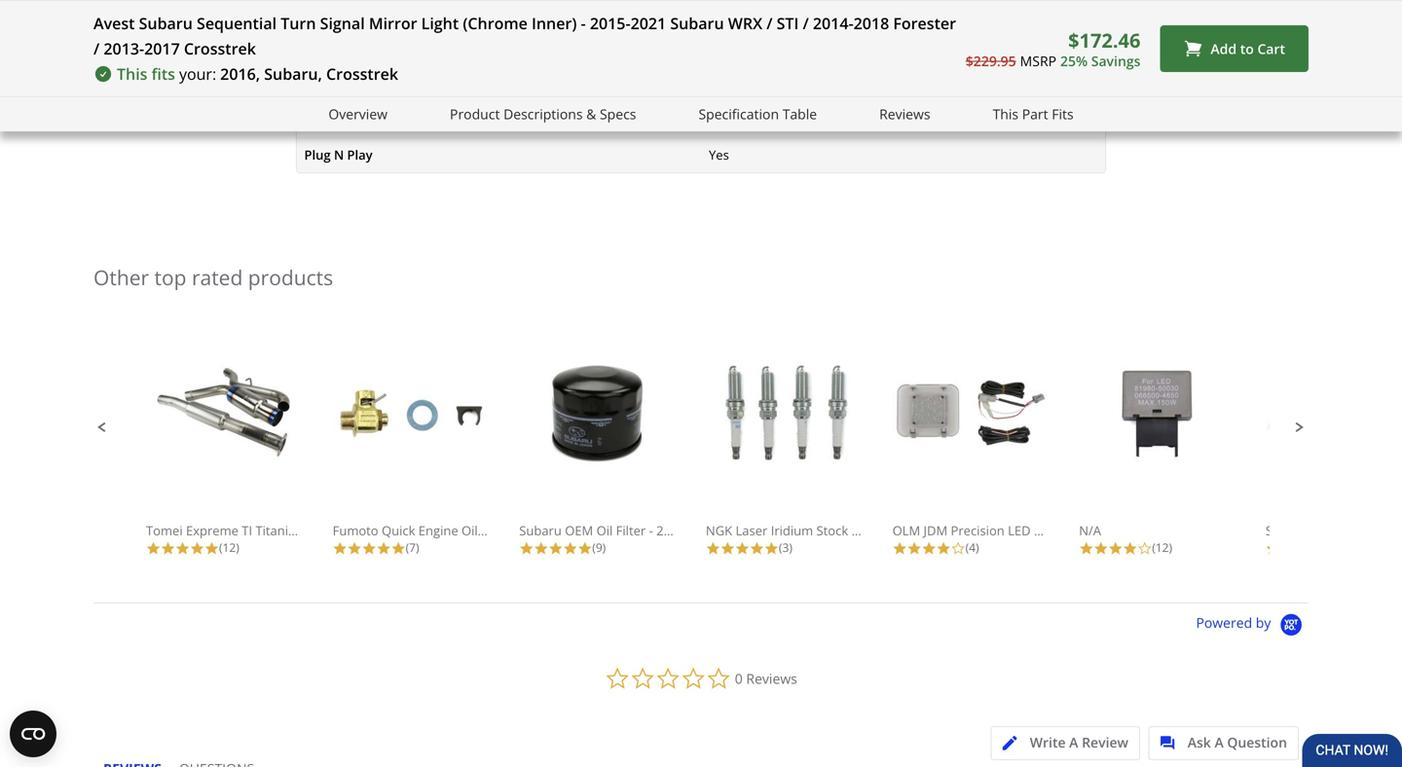 Task type: vqa. For each thing, say whether or not it's contained in the screenshot.
Results
no



Task type: locate. For each thing, give the bounding box(es) containing it.
1 horizontal spatial subaru
[[519, 522, 562, 540]]

0 horizontal spatial jdm
[[924, 522, 948, 540]]

0 vertical spatial crosstrek
[[184, 38, 256, 59]]

1 horizontal spatial jdm
[[1377, 522, 1401, 540]]

mirror
[[369, 13, 417, 34], [742, 110, 780, 127]]

crosstrek up overview
[[326, 63, 398, 84]]

crosstrek
[[184, 38, 256, 59], [326, 63, 398, 84]]

12 star image from the left
[[893, 542, 907, 556]]

specification table
[[699, 105, 817, 123]]

1 horizontal spatial (12)
[[1152, 540, 1173, 556]]

0 vertical spatial reviews
[[880, 105, 931, 123]]

12 star image from the left
[[937, 542, 951, 556]]

facelift
[[1332, 522, 1374, 540]]

subispeed
[[1266, 522, 1328, 540]]

2015- right inner)
[[590, 13, 631, 34]]

1 horizontal spatial light
[[421, 13, 459, 34]]

0 vertical spatial light
[[421, 13, 459, 34]]

1 12 total reviews element from the left
[[146, 540, 302, 556]]

empty star image
[[1138, 542, 1152, 556]]

a right write at the right bottom of the page
[[1070, 734, 1079, 752]]

2015- right filter
[[657, 522, 690, 540]]

review
[[1082, 734, 1129, 752]]

back...
[[335, 522, 373, 540]]

table
[[783, 105, 817, 123]]

(chrome
[[463, 13, 528, 34]]

(12) right "n/a"
[[1152, 540, 1173, 556]]

light inside avest subaru sequential turn signal mirror light (chrome inner) - 2015-2021 subaru wrx / sti / 2014-2018 forester / 2013-2017 crosstrek
[[421, 13, 459, 34]]

1 horizontal spatial /
[[767, 13, 773, 34]]

fumoto quick engine oil drain valve...
[[333, 522, 558, 540]]

/ left the 2013-
[[94, 38, 100, 59]]

stock
[[817, 522, 849, 540]]

11 star image from the left
[[765, 542, 779, 556]]

- right filter
[[649, 522, 653, 540]]

forester
[[894, 13, 956, 34]]

signal
[[320, 13, 365, 34]]

0 horizontal spatial 12 total reviews element
[[146, 540, 302, 556]]

your:
[[179, 63, 216, 84]]

/
[[767, 13, 773, 34], [803, 13, 809, 34], [94, 38, 100, 59]]

crosstrek down sequential
[[184, 38, 256, 59]]

fumoto quick engine oil drain valve... link
[[333, 361, 558, 540]]

overview
[[329, 105, 388, 123]]

2 star image from the left
[[205, 542, 219, 556]]

olm jdm precision led lift gate...
[[893, 522, 1094, 540]]

a for ask
[[1215, 734, 1224, 752]]

ti
[[242, 522, 252, 540]]

1 vertical spatial reviews
[[747, 670, 798, 688]]

chrome
[[709, 1, 756, 19]]

specification table link
[[699, 103, 817, 125]]

8 star image from the left
[[578, 542, 592, 556]]

write no frame image
[[1003, 736, 1027, 751]]

1 a from the left
[[1070, 734, 1079, 752]]

this down the 2013-
[[117, 63, 148, 84]]

0 vertical spatial -
[[581, 13, 586, 34]]

light left (chrome
[[421, 13, 459, 34]]

laser
[[736, 522, 768, 540]]

reviews down forester
[[880, 105, 931, 123]]

1 horizontal spatial crosstrek
[[326, 63, 398, 84]]

2 12 total reviews element from the left
[[1079, 540, 1235, 556]]

ask a question
[[1188, 734, 1288, 752]]

this fits your: 2016, subaru, crosstrek
[[117, 63, 398, 84]]

0 horizontal spatial -
[[581, 13, 586, 34]]

star image
[[175, 542, 190, 556], [205, 542, 219, 556], [333, 542, 347, 556], [347, 542, 362, 556], [362, 542, 377, 556], [519, 542, 534, 556], [563, 542, 578, 556], [578, 542, 592, 556], [735, 542, 750, 556], [907, 542, 922, 556], [922, 542, 937, 556], [937, 542, 951, 556], [1109, 542, 1123, 556], [1123, 542, 1138, 556], [1266, 542, 1281, 556]]

tab list
[[103, 760, 272, 768]]

this for this fits your: 2016, subaru, crosstrek
[[117, 63, 148, 84]]

0 horizontal spatial mirror
[[369, 13, 417, 34]]

7 star image from the left
[[549, 542, 563, 556]]

range...
[[883, 522, 930, 540]]

6 star image from the left
[[519, 542, 534, 556]]

subaru left the wrx
[[670, 13, 724, 34]]

0 horizontal spatial light
[[304, 74, 335, 91]]

1 jdm from the left
[[924, 522, 948, 540]]

add to cart
[[1211, 39, 1286, 58]]

color
[[304, 1, 337, 19]]

$172.46 $229.95 msrp 25% savings
[[966, 27, 1141, 70]]

$172.46
[[1069, 27, 1141, 53]]

1 horizontal spatial a
[[1215, 734, 1224, 752]]

inner)
[[532, 13, 577, 34]]

titanium
[[256, 522, 308, 540]]

savings
[[1092, 51, 1141, 70]]

2 oil from the left
[[597, 522, 613, 540]]

8 star image from the left
[[706, 542, 721, 556]]

filter
[[616, 522, 646, 540]]

2 a from the left
[[1215, 734, 1224, 752]]

a right ask
[[1215, 734, 1224, 752]]

0 vertical spatial mirror
[[369, 13, 417, 34]]

avest
[[94, 13, 135, 34]]

by
[[1256, 614, 1271, 632]]

light left type at the left top of page
[[304, 74, 335, 91]]

heat
[[852, 522, 880, 540]]

4 total reviews element
[[893, 540, 1049, 556]]

powered
[[1197, 614, 1253, 632]]

1 oil from the left
[[462, 522, 478, 540]]

crosstrek inside avest subaru sequential turn signal mirror light (chrome inner) - 2015-2021 subaru wrx / sti / 2014-2018 forester / 2013-2017 crosstrek
[[184, 38, 256, 59]]

0 horizontal spatial (12)
[[219, 540, 239, 556]]

0 horizontal spatial /
[[94, 38, 100, 59]]

1 horizontal spatial 2015-
[[657, 522, 690, 540]]

13 star image from the left
[[1109, 542, 1123, 556]]

tomei expreme ti titanium cat-back...
[[146, 522, 373, 540]]

0 vertical spatial this
[[117, 63, 148, 84]]

0 reviews
[[735, 670, 798, 688]]

0 horizontal spatial 2015-
[[590, 13, 631, 34]]

oil
[[462, 522, 478, 540], [597, 522, 613, 540]]

1 star image from the left
[[175, 542, 190, 556]]

-
[[581, 13, 586, 34], [649, 522, 653, 540]]

1 horizontal spatial 12 total reviews element
[[1079, 540, 1235, 556]]

1 vertical spatial this
[[993, 105, 1019, 123]]

12 total reviews element for tomei expreme ti titanium cat-back...
[[146, 540, 302, 556]]

12 total reviews element for n/a
[[1079, 540, 1235, 556]]

oil left "drain"
[[462, 522, 478, 540]]

mirror right door
[[742, 110, 780, 127]]

0 horizontal spatial this
[[117, 63, 148, 84]]

0 horizontal spatial oil
[[462, 522, 478, 540]]

1 horizontal spatial mirror
[[742, 110, 780, 127]]

(12) left ti
[[219, 540, 239, 556]]

4 star image from the left
[[377, 542, 391, 556]]

type
[[338, 74, 367, 91]]

specification
[[699, 105, 779, 123]]

1 vertical spatial -
[[649, 522, 653, 540]]

0 vertical spatial 2015-
[[590, 13, 631, 34]]

2015- inside avest subaru sequential turn signal mirror light (chrome inner) - 2015-2021 subaru wrx / sti / 2014-2018 forester / 2013-2017 crosstrek
[[590, 13, 631, 34]]

/ left sti
[[767, 13, 773, 34]]

0 horizontal spatial a
[[1070, 734, 1079, 752]]

3 star image from the left
[[333, 542, 347, 556]]

(12) for n/a
[[1152, 540, 1173, 556]]

10 star image from the left
[[907, 542, 922, 556]]

11 star image from the left
[[922, 542, 937, 556]]

a
[[1070, 734, 1079, 752], [1215, 734, 1224, 752]]

1 horizontal spatial oil
[[597, 522, 613, 540]]

/ right sti
[[803, 13, 809, 34]]

subaru up 2017 at the top
[[139, 13, 193, 34]]

this
[[117, 63, 148, 84], [993, 105, 1019, 123]]

0 horizontal spatial crosstrek
[[184, 38, 256, 59]]

- right inner)
[[581, 13, 586, 34]]

2014-
[[813, 13, 854, 34]]

this left part
[[993, 105, 1019, 123]]

mirror right signal
[[369, 13, 417, 34]]

1 (12) from the left
[[219, 540, 239, 556]]

2 jdm from the left
[[1377, 522, 1401, 540]]

jdm
[[924, 522, 948, 540], [1377, 522, 1401, 540]]

(12) for tomei expreme ti titanium cat-back...
[[219, 540, 239, 556]]

9 star image from the left
[[721, 542, 735, 556]]

ask a question button
[[1149, 727, 1299, 761]]

product descriptions & specs
[[450, 105, 636, 123]]

1 horizontal spatial this
[[993, 105, 1019, 123]]

subaru left oem
[[519, 522, 562, 540]]

gate...
[[1056, 522, 1094, 540]]

ask
[[1188, 734, 1211, 752]]

15 star image from the left
[[1266, 542, 1281, 556]]

2 (12) from the left
[[1152, 540, 1173, 556]]

reviews right 0
[[747, 670, 798, 688]]

ngk laser iridium stock heat range...
[[706, 522, 930, 540]]

jdm right olm
[[924, 522, 948, 540]]

door
[[709, 110, 739, 127]]

valve...
[[517, 522, 558, 540]]

led
[[1008, 522, 1031, 540]]

jdm inside 'link'
[[924, 522, 948, 540]]

play
[[347, 146, 373, 164]]

oil right oem
[[597, 522, 613, 540]]

star image
[[146, 542, 161, 556], [161, 542, 175, 556], [190, 542, 205, 556], [377, 542, 391, 556], [391, 542, 406, 556], [534, 542, 549, 556], [549, 542, 563, 556], [706, 542, 721, 556], [721, 542, 735, 556], [750, 542, 765, 556], [765, 542, 779, 556], [893, 542, 907, 556], [1079, 542, 1094, 556], [1094, 542, 1109, 556]]

jdm right facelift
[[1377, 522, 1401, 540]]

12 total reviews element
[[146, 540, 302, 556], [1079, 540, 1235, 556]]



Task type: describe. For each thing, give the bounding box(es) containing it.
9 star image from the left
[[735, 542, 750, 556]]

n/a link
[[1079, 361, 1235, 540]]

4 star image from the left
[[347, 542, 362, 556]]

oem
[[565, 522, 593, 540]]

5 star image from the left
[[391, 542, 406, 556]]

2016,
[[220, 63, 260, 84]]

$229.95
[[966, 51, 1017, 70]]

top
[[154, 264, 187, 291]]

quick
[[382, 522, 415, 540]]

descriptions
[[504, 105, 583, 123]]

product
[[450, 105, 500, 123]]

precision
[[951, 522, 1005, 540]]

1 vertical spatial mirror
[[742, 110, 780, 127]]

1 vertical spatial 2015-
[[657, 522, 690, 540]]

0 horizontal spatial subaru
[[139, 13, 193, 34]]

14 star image from the left
[[1123, 542, 1138, 556]]

question
[[1228, 734, 1288, 752]]

- inside avest subaru sequential turn signal mirror light (chrome inner) - 2015-2021 subaru wrx / sti / 2014-2018 forester / 2013-2017 crosstrek
[[581, 13, 586, 34]]

7 star image from the left
[[563, 542, 578, 556]]

yes
[[709, 146, 729, 164]]

write a review button
[[991, 727, 1141, 761]]

fits
[[1052, 105, 1074, 123]]

subaru,
[[264, 63, 322, 84]]

&
[[586, 105, 596, 123]]

1 horizontal spatial reviews
[[880, 105, 931, 123]]

subispeed facelift jdm link
[[1266, 361, 1403, 540]]

subaru oem oil filter - 2015-2024... link
[[519, 361, 729, 540]]

10 star image from the left
[[750, 542, 765, 556]]

light type
[[304, 74, 367, 91]]

(9)
[[592, 540, 606, 556]]

14 star image from the left
[[1094, 542, 1109, 556]]

sti
[[777, 13, 799, 34]]

engine
[[419, 522, 458, 540]]

2 horizontal spatial /
[[803, 13, 809, 34]]

dialog image
[[1161, 736, 1185, 751]]

msrp
[[1020, 51, 1057, 70]]

a for write
[[1070, 734, 1079, 752]]

fumoto
[[333, 522, 379, 540]]

product descriptions & specs link
[[450, 103, 636, 125]]

subispeed facelift jdm 
[[1266, 522, 1403, 540]]

2018
[[854, 13, 889, 34]]

turn
[[281, 13, 316, 34]]

2 horizontal spatial subaru
[[670, 13, 724, 34]]

3 star image from the left
[[190, 542, 205, 556]]

open widget image
[[10, 711, 56, 758]]

plug
[[304, 146, 331, 164]]

tomei
[[146, 522, 183, 540]]

write
[[1030, 734, 1066, 752]]

fits
[[152, 63, 175, 84]]

0
[[735, 670, 743, 688]]

this part fits
[[993, 105, 1074, 123]]

n/a
[[1079, 522, 1102, 540]]

3 total reviews element
[[706, 540, 862, 556]]

13 star image from the left
[[1079, 542, 1094, 556]]

powered by
[[1197, 614, 1275, 632]]

2 total reviews element
[[1266, 540, 1403, 556]]

empty star image
[[951, 542, 966, 556]]

products
[[248, 264, 333, 291]]

powered by link
[[1197, 614, 1309, 638]]

rated
[[192, 264, 243, 291]]

2017
[[144, 38, 180, 59]]

plug n play
[[304, 146, 373, 164]]

25%
[[1061, 51, 1088, 70]]

to
[[1241, 39, 1254, 58]]

this for this part fits
[[993, 105, 1019, 123]]

ngk laser iridium stock heat range... link
[[706, 361, 930, 540]]

cat-
[[311, 522, 335, 540]]

door mirror
[[709, 110, 780, 127]]

2013-
[[104, 38, 144, 59]]

cart
[[1258, 39, 1286, 58]]

mirror inside avest subaru sequential turn signal mirror light (chrome inner) - 2015-2021 subaru wrx / sti / 2014-2018 forester / 2013-2017 crosstrek
[[369, 13, 417, 34]]

(7)
[[406, 540, 419, 556]]

add
[[1211, 39, 1237, 58]]

location
[[304, 110, 357, 127]]

iridium
[[771, 522, 813, 540]]

1 star image from the left
[[146, 542, 161, 556]]

7 total reviews element
[[333, 540, 489, 556]]

drain
[[481, 522, 514, 540]]

part
[[1022, 105, 1049, 123]]

avest subaru sequential turn signal mirror light (chrome inner) - 2015-2021 subaru wrx / sti / 2014-2018 forester / 2013-2017 crosstrek
[[94, 13, 956, 59]]

1 horizontal spatial -
[[649, 522, 653, 540]]

ngk
[[706, 522, 733, 540]]

n
[[334, 146, 344, 164]]

tomei expreme ti titanium cat-back... link
[[146, 361, 373, 540]]

0 horizontal spatial reviews
[[747, 670, 798, 688]]

2021
[[631, 13, 666, 34]]

expreme
[[186, 522, 239, 540]]

6 star image from the left
[[534, 542, 549, 556]]

other
[[94, 264, 149, 291]]

lift
[[1034, 522, 1053, 540]]

olm
[[893, 522, 921, 540]]

9 total reviews element
[[519, 540, 675, 556]]

write a review
[[1030, 734, 1129, 752]]

5 star image from the left
[[362, 542, 377, 556]]

1 vertical spatial crosstrek
[[326, 63, 398, 84]]

1 vertical spatial light
[[304, 74, 335, 91]]

wrx
[[728, 13, 763, 34]]

overview link
[[329, 103, 388, 125]]

2 star image from the left
[[161, 542, 175, 556]]



